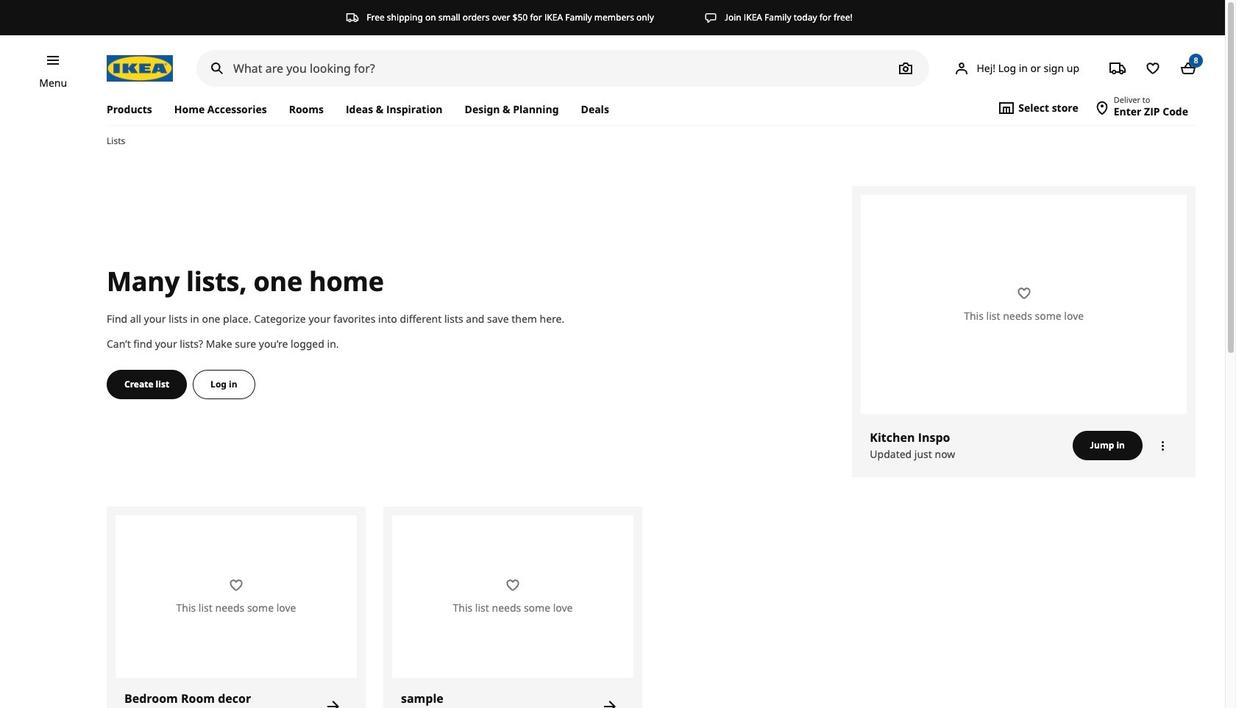 Task type: vqa. For each thing, say whether or not it's contained in the screenshot.
Measurements heading
no



Task type: locate. For each thing, give the bounding box(es) containing it.
None search field
[[197, 50, 930, 87]]

Search by product text field
[[197, 50, 930, 87]]



Task type: describe. For each thing, give the bounding box(es) containing it.
ikea logotype, go to start page image
[[107, 55, 173, 82]]



